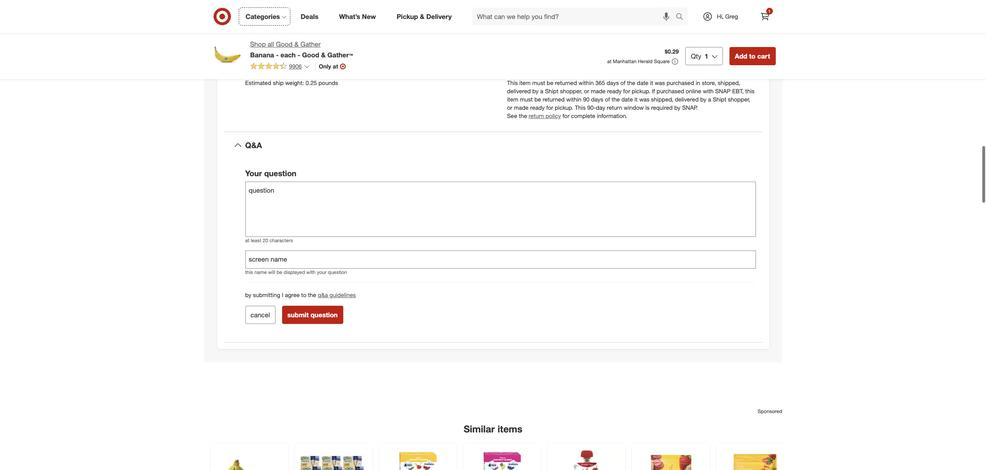 Task type: locate. For each thing, give the bounding box(es) containing it.
days up the day
[[591, 96, 604, 103]]

1 vertical spatial this
[[575, 104, 586, 111]]

shipping down banana
[[245, 59, 273, 67]]

0 horizontal spatial shipped,
[[651, 96, 674, 103]]

shopper,
[[560, 88, 583, 95], [728, 96, 751, 103]]

shipt down snap
[[713, 96, 727, 103]]

return up information.
[[607, 104, 623, 111]]

shipt up policy
[[545, 88, 559, 95]]

this
[[507, 79, 518, 86], [575, 104, 586, 111]]

question inside button
[[311, 311, 338, 320]]

hi, greg
[[717, 13, 738, 20]]

is
[[646, 104, 650, 111]]

returned up policy
[[543, 96, 565, 103]]

0 vertical spatial ship
[[273, 71, 284, 78]]

& right 'all'
[[280, 38, 286, 47]]

2 vertical spatial question
[[311, 311, 338, 320]]

& inside shipping & returns dropdown button
[[280, 38, 286, 47]]

made
[[591, 88, 606, 95], [514, 104, 529, 111]]

1 horizontal spatial inches
[[374, 71, 391, 78]]

a down the store,
[[708, 96, 712, 103]]

days
[[607, 79, 619, 86], [591, 96, 604, 103]]

0 vertical spatial shipping
[[245, 38, 278, 47]]

1 horizontal spatial if
[[652, 88, 655, 95]]

or right accurate
[[349, 10, 354, 17]]

shopper, down ebt,
[[728, 96, 751, 103]]

to right agree
[[301, 292, 307, 299]]

for up window
[[624, 88, 630, 95]]

good down the gather
[[302, 51, 319, 59]]

90-
[[588, 104, 596, 111]]

ship down '9906' link
[[273, 79, 284, 86]]

inches right 2.5 on the top left of the page
[[374, 71, 391, 78]]

within left 365
[[579, 79, 594, 86]]

1 ship from the top
[[273, 71, 284, 78]]

it
[[650, 79, 653, 86], [635, 96, 638, 103]]

for up policy
[[547, 104, 553, 111]]

inches up pounds
[[323, 71, 340, 78]]

9906 link
[[250, 62, 310, 72]]

for
[[624, 88, 630, 95], [547, 104, 553, 111], [563, 112, 570, 119]]

0 horizontal spatial at
[[245, 238, 250, 244]]

this up the see
[[507, 79, 518, 86]]

inches
[[323, 71, 340, 78], [374, 71, 391, 78], [422, 71, 439, 78]]

with inside this item must be returned within 365 days of the date it was purchased in store, shipped, delivered by a shipt shopper, or made ready for pickup. if purchased online with snap ebt, this item must be returned within 90 days of the date it was shipped, delivered by a shipt shopper, or made ready for pickup. this 90-day return window is required by snap. see the return policy for complete information.
[[703, 88, 714, 95]]

return
[[607, 104, 623, 111], [529, 112, 544, 119]]

this up "complete"
[[575, 104, 586, 111]]

it down herald
[[650, 79, 653, 86]]

shipping up banana
[[245, 38, 278, 47]]

1 vertical spatial delivered
[[675, 96, 699, 103]]

0 horizontal spatial or
[[349, 10, 354, 17]]

categories link
[[239, 7, 290, 26]]

the down manhattan
[[627, 79, 636, 86]]

2 horizontal spatial or
[[584, 88, 590, 95]]

0 vertical spatial returned
[[555, 79, 577, 86]]

2 - from the left
[[298, 51, 300, 59]]

categories
[[246, 12, 280, 20]]

1 horizontal spatial shopper,
[[728, 96, 751, 103]]

shipping details estimated ship dimensions: 2 inches length x 2.5 inches width x 9.5 inches height estimated ship weight: 0.25 pounds
[[245, 59, 457, 86]]

1 vertical spatial details
[[275, 59, 296, 67]]

0 horizontal spatial return
[[529, 112, 544, 119]]

0 horizontal spatial good
[[276, 40, 293, 48]]

1 vertical spatial if
[[652, 88, 655, 95]]

question right the your
[[264, 169, 297, 178]]

pickup.
[[632, 88, 651, 95], [555, 104, 574, 111]]

- left each
[[276, 51, 279, 59]]

1 horizontal spatial made
[[591, 88, 606, 95]]

search button
[[672, 7, 692, 27]]

pickup. up is
[[632, 88, 651, 95]]

shipping & returns button
[[224, 29, 763, 56]]

pounds
[[319, 79, 338, 86]]

1 vertical spatial with
[[307, 269, 316, 276]]

2 horizontal spatial for
[[624, 88, 630, 95]]

1 horizontal spatial a
[[708, 96, 712, 103]]

returned left 365
[[555, 79, 577, 86]]

1 horizontal spatial pickup.
[[632, 88, 651, 95]]

1 horizontal spatial shipped,
[[718, 79, 740, 86]]

0 vertical spatial to
[[406, 10, 411, 17]]

we
[[383, 10, 390, 17]]

1 vertical spatial ship
[[273, 79, 284, 86]]

question
[[264, 169, 297, 178], [328, 269, 347, 276], [311, 311, 338, 320]]

once upon a farm strawberry banana swirl organic dairy-free kids' smoothie - 4oz pouch image
[[553, 449, 621, 471]]

0 vertical spatial pickup.
[[632, 88, 651, 95]]

or up the see
[[507, 104, 513, 111]]

1 vertical spatial for
[[547, 104, 553, 111]]

0 horizontal spatial 1
[[705, 52, 709, 60]]

0 horizontal spatial ready
[[530, 104, 545, 111]]

shipping & returns
[[245, 38, 317, 47]]

gather™
[[328, 51, 353, 59]]

item up the see
[[507, 96, 519, 103]]

pickup & delivery
[[397, 12, 452, 20]]

0 vertical spatial with
[[703, 88, 714, 95]]

1 vertical spatial of
[[605, 96, 610, 103]]

all
[[268, 40, 274, 48]]

with left your
[[307, 269, 316, 276]]

width
[[392, 71, 406, 78]]

delivered up the see
[[507, 88, 531, 95]]

made down 365
[[591, 88, 606, 95]]

& left about
[[420, 12, 425, 20]]

item up return policy link
[[520, 79, 531, 86]]

0 horizontal spatial a
[[540, 88, 544, 95]]

of up the day
[[605, 96, 610, 103]]

to right want
[[406, 10, 411, 17]]

delivered
[[507, 88, 531, 95], [675, 96, 699, 103]]

1 inches from the left
[[323, 71, 340, 78]]

herald
[[638, 58, 653, 64]]

1 horizontal spatial this
[[575, 104, 586, 111]]

the right the see
[[519, 112, 527, 119]]

be
[[547, 79, 554, 86], [535, 96, 541, 103], [277, 269, 282, 276]]

0 vertical spatial a
[[540, 88, 544, 95]]

2.5
[[364, 71, 372, 78]]

2 estimated from the top
[[245, 79, 271, 86]]

complete
[[571, 112, 596, 119]]

shipping inside the shipping details estimated ship dimensions: 2 inches length x 2.5 inches width x 9.5 inches height estimated ship weight: 0.25 pounds
[[245, 59, 273, 67]]

2 horizontal spatial at
[[608, 58, 612, 64]]

0 vertical spatial 1
[[769, 9, 771, 14]]

purchased up required at the right of page
[[657, 88, 685, 95]]

be up policy
[[547, 79, 554, 86]]

question down q&a
[[311, 311, 338, 320]]

- right each
[[298, 51, 300, 59]]

item up 'all'
[[260, 10, 271, 17]]

shipping for shipping & returns
[[245, 38, 278, 47]]

or up 90
[[584, 88, 590, 95]]

2 horizontal spatial inches
[[422, 71, 439, 78]]

estimated down banana
[[245, 71, 271, 78]]

each
[[281, 51, 296, 59]]

was up is
[[640, 96, 650, 103]]

this
[[746, 88, 755, 95], [245, 269, 253, 276]]

banana
[[250, 51, 274, 59]]

details down each
[[275, 59, 296, 67]]

details
[[273, 10, 290, 17], [275, 59, 296, 67]]

0 horizontal spatial made
[[514, 104, 529, 111]]

once upon a farm organic immunity blends variety pack - 12.8oz/4ct image
[[468, 449, 536, 471]]

about
[[428, 10, 443, 17]]

x left 2.5 on the top left of the page
[[359, 71, 362, 78]]

this inside this item must be returned within 365 days of the date it was purchased in store, shipped, delivered by a shipt shopper, or made ready for pickup. if purchased online with snap ebt, this item must be returned within 90 days of the date it was shipped, delivered by a shipt shopper, or made ready for pickup. this 90-day return window is required by snap. see the return policy for complete information.
[[746, 88, 755, 95]]

2 vertical spatial for
[[563, 112, 570, 119]]

delivered up snap. at right
[[675, 96, 699, 103]]

deals
[[301, 12, 319, 20]]

to
[[406, 10, 411, 17], [750, 52, 756, 60], [301, 292, 307, 299]]

shop all good & gather banana - each - good & gather™
[[250, 40, 353, 59]]

0 horizontal spatial item
[[260, 10, 271, 17]]

shopper, up "complete"
[[560, 88, 583, 95]]

ready up information.
[[607, 88, 622, 95]]

by left snap. at right
[[675, 104, 681, 111]]

date
[[637, 79, 649, 86], [622, 96, 633, 103]]

organic bananas - 2lb - good & gather™ image
[[216, 449, 283, 471]]

& inside pickup & delivery link
[[420, 12, 425, 20]]

this left name
[[245, 269, 253, 276]]

by down the online
[[701, 96, 707, 103]]

be up return policy link
[[535, 96, 541, 103]]

within
[[579, 79, 594, 86], [567, 96, 582, 103]]

at for at manhattan herald square
[[608, 58, 612, 64]]

1 horizontal spatial item
[[507, 96, 519, 103]]

similar
[[464, 424, 495, 435]]

0 horizontal spatial shopper,
[[560, 88, 583, 95]]

0 vertical spatial this
[[746, 88, 755, 95]]

add to cart button
[[730, 47, 776, 65]]

cancel
[[251, 311, 270, 320]]

at left manhattan
[[608, 58, 612, 64]]

pickup
[[397, 12, 418, 20]]

-
[[276, 51, 279, 59], [298, 51, 300, 59]]

date up window
[[622, 96, 633, 103]]

1 shipping from the top
[[245, 38, 278, 47]]

details left above
[[273, 10, 290, 17]]

1 estimated from the top
[[245, 71, 271, 78]]

2 x from the left
[[408, 71, 411, 78]]

q&a guidelines button
[[318, 291, 356, 300]]

0 vertical spatial delivered
[[507, 88, 531, 95]]

this right ebt,
[[746, 88, 755, 95]]

what's new
[[339, 12, 376, 20]]

ready up return policy link
[[530, 104, 545, 111]]

for right policy
[[563, 112, 570, 119]]

2 vertical spatial item
[[507, 96, 519, 103]]

1 horizontal spatial be
[[535, 96, 541, 103]]

days right 365
[[607, 79, 619, 86]]

know
[[412, 10, 426, 17]]

ready
[[607, 88, 622, 95], [530, 104, 545, 111]]

1 vertical spatial date
[[622, 96, 633, 103]]

at for at least 20 characters
[[245, 238, 250, 244]]

1 horizontal spatial for
[[563, 112, 570, 119]]

ship down each
[[273, 71, 284, 78]]

1 horizontal spatial good
[[302, 51, 319, 59]]

with down the store,
[[703, 88, 714, 95]]

1 vertical spatial or
[[584, 88, 590, 95]]

1 vertical spatial good
[[302, 51, 319, 59]]

window
[[624, 104, 644, 111]]

2 horizontal spatial be
[[547, 79, 554, 86]]

0 vertical spatial date
[[637, 79, 649, 86]]

1 right qty
[[705, 52, 709, 60]]

2
[[318, 71, 322, 78]]

of down manhattan
[[621, 79, 626, 86]]

x left 9.5
[[408, 71, 411, 78]]

shipped, up snap
[[718, 79, 740, 86]]

above
[[291, 10, 307, 17]]

items
[[498, 424, 523, 435]]

at right only
[[333, 63, 338, 70]]

2 horizontal spatial to
[[750, 52, 756, 60]]

$0.29
[[665, 48, 679, 55]]

strawberry banana frozen fruit blend - 48oz - good & gather™ image
[[637, 449, 705, 471]]

report
[[451, 10, 468, 17]]

name
[[255, 269, 267, 276]]

2 shipping from the top
[[245, 59, 273, 67]]

2 vertical spatial be
[[277, 269, 282, 276]]

0 horizontal spatial it
[[635, 96, 638, 103]]

0 horizontal spatial -
[[276, 51, 279, 59]]

was
[[655, 79, 665, 86], [640, 96, 650, 103]]

0 vertical spatial be
[[547, 79, 554, 86]]

details inside the shipping details estimated ship dimensions: 2 inches length x 2.5 inches width x 9.5 inches height estimated ship weight: 0.25 pounds
[[275, 59, 296, 67]]

9906
[[289, 63, 302, 70]]

1 vertical spatial be
[[535, 96, 541, 103]]

good up each
[[276, 40, 293, 48]]

a
[[540, 88, 544, 95], [708, 96, 712, 103]]

0 vertical spatial for
[[624, 88, 630, 95]]

0 horizontal spatial shipt
[[545, 88, 559, 95]]

was down square
[[655, 79, 665, 86]]

1 vertical spatial ready
[[530, 104, 545, 111]]

return left policy
[[529, 112, 544, 119]]

& up each
[[295, 40, 299, 48]]

inches right 9.5
[[422, 71, 439, 78]]

be right will at the bottom of the page
[[277, 269, 282, 276]]

must
[[533, 79, 545, 86], [520, 96, 533, 103]]

question right your
[[328, 269, 347, 276]]

0 horizontal spatial if
[[245, 10, 249, 17]]

within left 90
[[567, 96, 582, 103]]

0 vertical spatial of
[[621, 79, 626, 86]]

a up return policy link
[[540, 88, 544, 95]]

date down herald
[[637, 79, 649, 86]]

least
[[251, 238, 261, 244]]

pickup & delivery link
[[390, 7, 462, 26]]

0 vertical spatial estimated
[[245, 71, 271, 78]]

by up return policy link
[[533, 88, 539, 95]]

1 vertical spatial item
[[520, 79, 531, 86]]

1 vertical spatial shipping
[[245, 59, 273, 67]]

shipped, up required at the right of page
[[651, 96, 674, 103]]

0 horizontal spatial to
[[301, 292, 307, 299]]

returned
[[555, 79, 577, 86], [543, 96, 565, 103]]

pickup. up policy
[[555, 104, 574, 111]]

1
[[769, 9, 771, 14], [705, 52, 709, 60]]

similar items region
[[204, 376, 794, 471]]

0 horizontal spatial delivered
[[507, 88, 531, 95]]

shipping for shipping details estimated ship dimensions: 2 inches length x 2.5 inches width x 9.5 inches height estimated ship weight: 0.25 pounds
[[245, 59, 273, 67]]

shipping inside dropdown button
[[245, 38, 278, 47]]

0 vertical spatial ready
[[607, 88, 622, 95]]

0 horizontal spatial x
[[359, 71, 362, 78]]

estimated down '9906' link
[[245, 79, 271, 86]]

it up window
[[635, 96, 638, 103]]

at left least
[[245, 238, 250, 244]]

ship
[[273, 71, 284, 78], [273, 79, 284, 86]]

None text field
[[245, 182, 756, 237], [245, 251, 756, 269], [245, 182, 756, 237], [245, 251, 756, 269]]

1 right greg
[[769, 9, 771, 14]]

0 vertical spatial within
[[579, 79, 594, 86]]

1 vertical spatial this
[[245, 269, 253, 276]]

1 horizontal spatial x
[[408, 71, 411, 78]]

to right add
[[750, 52, 756, 60]]

made up the see
[[514, 104, 529, 111]]

purchased up the online
[[667, 79, 694, 86]]



Task type: describe. For each thing, give the bounding box(es) containing it.
information.
[[597, 112, 628, 119]]

0 vertical spatial or
[[349, 10, 354, 17]]

0 horizontal spatial this
[[245, 269, 253, 276]]

1 - from the left
[[276, 51, 279, 59]]

0 horizontal spatial of
[[605, 96, 610, 103]]

hi,
[[717, 13, 724, 20]]

will
[[268, 269, 275, 276]]

manhattan
[[613, 58, 637, 64]]

delivery
[[427, 12, 452, 20]]

add to cart
[[735, 52, 771, 60]]

only
[[319, 63, 331, 70]]

1 horizontal spatial of
[[621, 79, 626, 86]]

only at
[[319, 63, 338, 70]]

policy
[[546, 112, 561, 119]]

the left q&a
[[308, 292, 316, 299]]

0 horizontal spatial this
[[507, 79, 518, 86]]

0 vertical spatial shipped,
[[718, 79, 740, 86]]

0 vertical spatial purchased
[[667, 79, 694, 86]]

info.
[[517, 10, 527, 17]]

height
[[441, 71, 457, 78]]

be for this item must be returned within 365 days of the date it was purchased in store, shipped, delivered by a shipt shopper, or made ready for pickup. if purchased online with snap ebt, this item must be returned within 90 days of the date it was shipped, delivered by a shipt shopper, or made ready for pickup. this 90-day return window is required by snap. see the return policy for complete information.
[[547, 79, 554, 86]]

search
[[672, 13, 692, 21]]

0 horizontal spatial date
[[622, 96, 633, 103]]

sponsored
[[758, 409, 783, 415]]

1 link
[[756, 7, 774, 26]]

guidelines
[[330, 292, 356, 299]]

aren't
[[309, 10, 323, 17]]

deals link
[[294, 7, 329, 26]]

1 x from the left
[[359, 71, 362, 78]]

0 vertical spatial item
[[260, 10, 271, 17]]

this name will be displayed with your question
[[245, 269, 347, 276]]

qty 1
[[691, 52, 709, 60]]

90
[[583, 96, 590, 103]]

1 horizontal spatial to
[[406, 10, 411, 17]]

once upon a farm immunity blend variety pack - 12.8oz/4ct image
[[384, 449, 452, 471]]

question for your question
[[264, 169, 297, 178]]

gogo squeez yogurtz banana low fat yogurt - case of 12/4 packs, 3 oz image
[[300, 449, 368, 471]]

product
[[495, 10, 515, 17]]

0 vertical spatial if
[[245, 10, 249, 17]]

question for submit question
[[311, 311, 338, 320]]

q&a button
[[224, 132, 763, 159]]

1 vertical spatial pickup.
[[555, 104, 574, 111]]

What can we help you find? suggestions appear below search field
[[472, 7, 678, 26]]

displayed
[[284, 269, 305, 276]]

weight:
[[285, 79, 304, 86]]

1 horizontal spatial date
[[637, 79, 649, 86]]

0 horizontal spatial for
[[547, 104, 553, 111]]

image of banana - each - good & gather™ image
[[211, 40, 244, 73]]

cancel button
[[245, 306, 275, 325]]

required
[[651, 104, 673, 111]]

2 ship from the top
[[273, 79, 284, 86]]

the up information.
[[612, 96, 620, 103]]

& up only
[[321, 51, 326, 59]]

0 vertical spatial shopper,
[[560, 88, 583, 95]]

be for this name will be displayed with your question
[[277, 269, 282, 276]]

snap.
[[682, 104, 698, 111]]

online
[[686, 88, 702, 95]]

want
[[392, 10, 404, 17]]

if inside this item must be returned within 365 days of the date it was purchased in store, shipped, delivered by a shipt shopper, or made ready for pickup. if purchased online with snap ebt, this item must be returned within 90 days of the date it was shipped, delivered by a shipt shopper, or made ready for pickup. this 90-day return window is required by snap. see the return policy for complete information.
[[652, 88, 655, 95]]

2 inches from the left
[[374, 71, 391, 78]]

your
[[317, 269, 327, 276]]

1 vertical spatial return
[[529, 112, 544, 119]]

returns
[[288, 38, 317, 47]]

q&a
[[245, 141, 262, 150]]

0 horizontal spatial days
[[591, 96, 604, 103]]

submitting
[[253, 292, 280, 299]]

1 vertical spatial a
[[708, 96, 712, 103]]

organic strawberry & banana frozen fruit blend - 32oz - good & gather™ image
[[721, 449, 789, 471]]

1 vertical spatial shipped,
[[651, 96, 674, 103]]

2 vertical spatial to
[[301, 292, 307, 299]]

agree
[[285, 292, 300, 299]]

what's new link
[[332, 7, 387, 26]]

cart
[[758, 52, 771, 60]]

1 vertical spatial 1
[[705, 52, 709, 60]]

dimensions:
[[285, 71, 317, 78]]

9.5
[[412, 71, 421, 78]]

the up shop on the top of the page
[[250, 10, 258, 17]]

20
[[263, 238, 268, 244]]

your question
[[245, 169, 297, 178]]

1 horizontal spatial at
[[333, 63, 338, 70]]

0 vertical spatial it
[[650, 79, 653, 86]]

at manhattan herald square
[[608, 58, 670, 64]]

1 vertical spatial within
[[567, 96, 582, 103]]

day
[[596, 104, 606, 111]]

by left submitting
[[245, 292, 252, 299]]

1 vertical spatial shipt
[[713, 96, 727, 103]]

greg
[[726, 13, 738, 20]]

add
[[735, 52, 748, 60]]

gather
[[301, 40, 321, 48]]

it.
[[444, 10, 449, 17]]

your
[[245, 169, 262, 178]]

q&a
[[318, 292, 328, 299]]

0.25
[[306, 79, 317, 86]]

1 vertical spatial made
[[514, 104, 529, 111]]

in
[[696, 79, 701, 86]]

if the item details above aren't accurate or complete, we want to know about it. report incorrect product info.
[[245, 10, 527, 17]]

report incorrect product info. button
[[451, 9, 527, 17]]

qty
[[691, 52, 702, 60]]

1 horizontal spatial days
[[607, 79, 619, 86]]

1 vertical spatial question
[[328, 269, 347, 276]]

snap
[[716, 88, 731, 95]]

0 vertical spatial was
[[655, 79, 665, 86]]

1 horizontal spatial delivered
[[675, 96, 699, 103]]

2 vertical spatial or
[[507, 104, 513, 111]]

0 vertical spatial must
[[533, 79, 545, 86]]

submit question button
[[282, 306, 343, 325]]

1 vertical spatial purchased
[[657, 88, 685, 95]]

square
[[654, 58, 670, 64]]

3 inches from the left
[[422, 71, 439, 78]]

0 horizontal spatial with
[[307, 269, 316, 276]]

i
[[282, 292, 283, 299]]

0 vertical spatial shipt
[[545, 88, 559, 95]]

submit
[[287, 311, 309, 320]]

characters
[[270, 238, 293, 244]]

0 vertical spatial details
[[273, 10, 290, 17]]

new
[[362, 12, 376, 20]]

by submitting i agree to the q&a guidelines
[[245, 292, 356, 299]]

0 vertical spatial made
[[591, 88, 606, 95]]

ebt,
[[733, 88, 744, 95]]

see
[[507, 112, 518, 119]]

accurate
[[325, 10, 347, 17]]

1 inside "link"
[[769, 9, 771, 14]]

1 horizontal spatial return
[[607, 104, 623, 111]]

what's
[[339, 12, 360, 20]]

to inside button
[[750, 52, 756, 60]]

1 vertical spatial returned
[[543, 96, 565, 103]]

1 vertical spatial it
[[635, 96, 638, 103]]

complete,
[[356, 10, 381, 17]]

0 horizontal spatial was
[[640, 96, 650, 103]]

this item must be returned within 365 days of the date it was purchased in store, shipped, delivered by a shipt shopper, or made ready for pickup. if purchased online with snap ebt, this item must be returned within 90 days of the date it was shipped, delivered by a shipt shopper, or made ready for pickup. this 90-day return window is required by snap. see the return policy for complete information.
[[507, 79, 755, 119]]

1 vertical spatial must
[[520, 96, 533, 103]]

return policy link
[[529, 112, 561, 119]]



Task type: vqa. For each thing, say whether or not it's contained in the screenshot.
category
no



